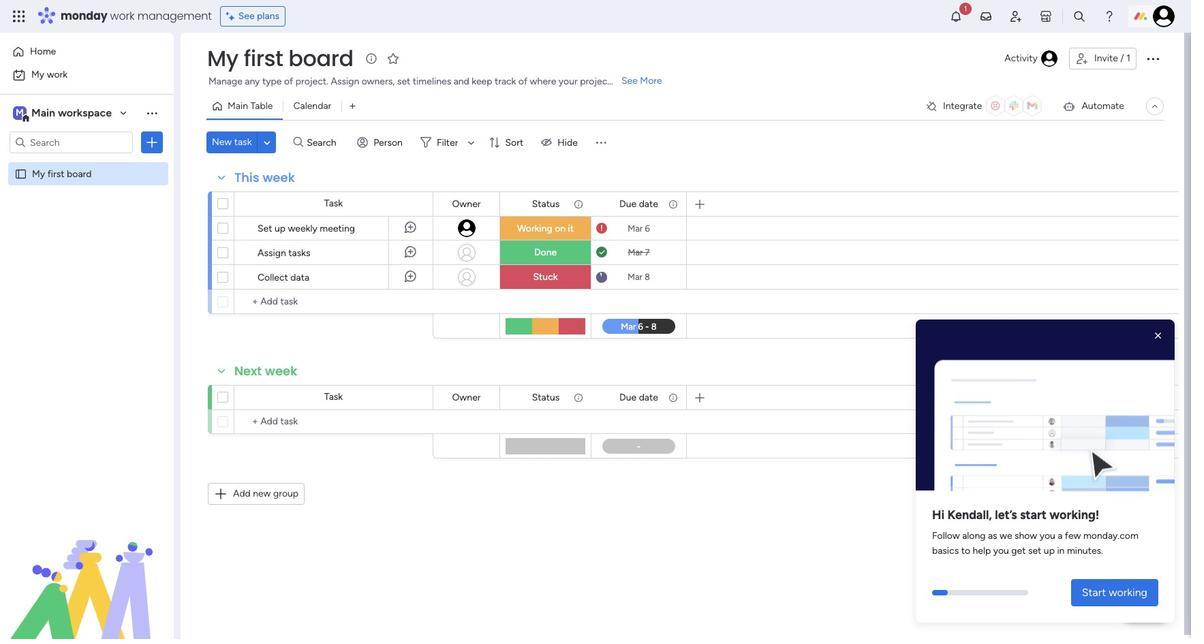 Task type: locate. For each thing, give the bounding box(es) containing it.
more
[[640, 75, 662, 87]]

1 vertical spatial date
[[639, 392, 658, 403]]

see
[[238, 10, 255, 22], [622, 75, 638, 87]]

0 horizontal spatial see
[[238, 10, 255, 22]]

Next week field
[[231, 363, 301, 380]]

status
[[532, 198, 560, 210], [532, 392, 560, 403]]

up right the set
[[275, 223, 286, 235]]

0 vertical spatial owner field
[[449, 197, 484, 212]]

due for 1st due date field from the top
[[620, 198, 637, 210]]

plans
[[257, 10, 280, 22]]

1 vertical spatial due date
[[620, 392, 658, 403]]

due date for 1st due date field from the top
[[620, 198, 658, 210]]

automate
[[1082, 100, 1125, 112]]

due for 1st due date field from the bottom
[[620, 392, 637, 403]]

assign tasks
[[258, 247, 311, 259]]

2 date from the top
[[639, 392, 658, 403]]

1 status field from the top
[[529, 197, 563, 212]]

1 status from the top
[[532, 198, 560, 210]]

assign up collect
[[258, 247, 286, 259]]

main inside workspace selection element
[[31, 106, 55, 119]]

2 due date from the top
[[620, 392, 658, 403]]

help
[[973, 546, 991, 557]]

task for next week
[[324, 391, 343, 403]]

of
[[284, 76, 293, 87], [519, 76, 528, 87]]

due
[[620, 198, 637, 210], [620, 392, 637, 403]]

Owner field
[[449, 197, 484, 212], [449, 390, 484, 405]]

of right type
[[284, 76, 293, 87]]

stuck
[[533, 271, 558, 283]]

lottie animation image for the bottommost lottie animation element
[[0, 502, 174, 639]]

keep
[[472, 76, 493, 87]]

set right get
[[1029, 546, 1042, 557]]

collapse board header image
[[1150, 101, 1161, 112]]

any
[[245, 76, 260, 87]]

2 due from the top
[[620, 392, 637, 403]]

My first board field
[[204, 43, 357, 74]]

my first board down search in workspace "field"
[[32, 168, 92, 179]]

my down home
[[31, 69, 44, 80]]

0 vertical spatial lottie animation element
[[916, 320, 1175, 496]]

0 vertical spatial owner
[[452, 198, 481, 210]]

main right workspace image
[[31, 106, 55, 119]]

0 horizontal spatial lottie animation image
[[0, 502, 174, 639]]

up left in at the right bottom of the page
[[1044, 546, 1055, 557]]

1 horizontal spatial of
[[519, 76, 528, 87]]

my first board list box
[[0, 159, 174, 369]]

my first board
[[207, 43, 354, 74], [32, 168, 92, 179]]

first down search in workspace "field"
[[47, 168, 64, 179]]

board up project.
[[289, 43, 354, 74]]

home link
[[8, 41, 166, 63]]

2 task from the top
[[324, 391, 343, 403]]

Status field
[[529, 197, 563, 212], [529, 390, 563, 405]]

2 owner field from the top
[[449, 390, 484, 405]]

board
[[289, 43, 354, 74], [67, 168, 92, 179]]

new
[[212, 136, 232, 148]]

mar left 8
[[628, 272, 643, 282]]

see inside button
[[238, 10, 255, 22]]

my up manage
[[207, 43, 239, 74]]

1 horizontal spatial lottie animation image
[[916, 325, 1175, 496]]

0 vertical spatial assign
[[331, 76, 359, 87]]

0 vertical spatial see
[[238, 10, 255, 22]]

progress bar
[[933, 590, 949, 596]]

date for 1st due date field from the bottom
[[639, 392, 658, 403]]

see more link
[[620, 74, 664, 88]]

column information image
[[573, 199, 584, 210], [668, 199, 679, 210], [573, 392, 584, 403], [668, 392, 679, 403]]

1 vertical spatial status field
[[529, 390, 563, 405]]

hi
[[933, 508, 945, 523]]

1 vertical spatial first
[[47, 168, 64, 179]]

1 vertical spatial lottie animation element
[[0, 502, 174, 639]]

work right monday
[[110, 8, 135, 24]]

my work link
[[8, 64, 166, 86]]

stands.
[[614, 76, 644, 87]]

1 vertical spatial work
[[47, 69, 68, 80]]

7
[[645, 247, 650, 258]]

1 vertical spatial due date field
[[616, 390, 662, 405]]

8
[[645, 272, 650, 282]]

0 horizontal spatial of
[[284, 76, 293, 87]]

1 vertical spatial owner field
[[449, 390, 484, 405]]

assign up add view image
[[331, 76, 359, 87]]

task up meeting
[[324, 198, 343, 209]]

data
[[291, 272, 310, 284]]

on
[[555, 223, 566, 234]]

sort button
[[484, 132, 532, 153]]

work down home
[[47, 69, 68, 80]]

date
[[639, 198, 658, 210], [639, 392, 658, 403]]

main
[[228, 100, 248, 112], [31, 106, 55, 119]]

1 horizontal spatial assign
[[331, 76, 359, 87]]

1 horizontal spatial you
[[1040, 531, 1056, 542]]

1 horizontal spatial main
[[228, 100, 248, 112]]

1 vertical spatial board
[[67, 168, 92, 179]]

options image
[[1145, 50, 1162, 67]]

1 vertical spatial assign
[[258, 247, 286, 259]]

you down we
[[994, 546, 1010, 557]]

invite / 1 button
[[1070, 48, 1137, 70]]

notifications image
[[950, 10, 963, 23]]

table
[[251, 100, 273, 112]]

1 vertical spatial week
[[265, 363, 297, 380]]

1 due from the top
[[620, 198, 637, 210]]

along
[[963, 531, 986, 542]]

get
[[1012, 546, 1026, 557]]

0 vertical spatial date
[[639, 198, 658, 210]]

0 vertical spatial status
[[532, 198, 560, 210]]

owner field for this week
[[449, 197, 484, 212]]

0 horizontal spatial main
[[31, 106, 55, 119]]

see for see plans
[[238, 10, 255, 22]]

close image
[[1152, 329, 1166, 343]]

board down search in workspace "field"
[[67, 168, 92, 179]]

0 vertical spatial week
[[263, 169, 295, 186]]

week
[[263, 169, 295, 186], [265, 363, 297, 380]]

1 vertical spatial see
[[622, 75, 638, 87]]

This week field
[[231, 169, 298, 187]]

mar
[[628, 223, 643, 233], [628, 247, 643, 258], [628, 272, 643, 282]]

0 vertical spatial due
[[620, 198, 637, 210]]

done
[[534, 247, 557, 258]]

0 vertical spatial status field
[[529, 197, 563, 212]]

you
[[1040, 531, 1056, 542], [994, 546, 1010, 557]]

mar 7
[[628, 247, 650, 258]]

main inside button
[[228, 100, 248, 112]]

minutes.
[[1067, 546, 1104, 557]]

collect data
[[258, 272, 310, 284]]

mar 6
[[628, 223, 650, 233]]

2 status field from the top
[[529, 390, 563, 405]]

0 vertical spatial my first board
[[207, 43, 354, 74]]

lottie animation image for topmost lottie animation element
[[916, 325, 1175, 496]]

lottie animation element
[[916, 320, 1175, 496], [0, 502, 174, 639]]

first inside list box
[[47, 168, 64, 179]]

+ Add task text field
[[241, 294, 427, 310]]

task for this week
[[324, 198, 343, 209]]

follow
[[933, 531, 960, 542]]

0 vertical spatial due date field
[[616, 197, 662, 212]]

/
[[1121, 52, 1125, 64]]

Due date field
[[616, 197, 662, 212], [616, 390, 662, 405]]

0 horizontal spatial you
[[994, 546, 1010, 557]]

0 vertical spatial work
[[110, 8, 135, 24]]

0 vertical spatial you
[[1040, 531, 1056, 542]]

monday work management
[[61, 8, 212, 24]]

project
[[580, 76, 611, 87]]

see left more
[[622, 75, 638, 87]]

workspace options image
[[145, 106, 159, 120]]

add to favorites image
[[386, 51, 400, 65]]

1 vertical spatial mar
[[628, 247, 643, 258]]

0 horizontal spatial my first board
[[32, 168, 92, 179]]

date for 1st due date field from the top
[[639, 198, 658, 210]]

integrate
[[943, 100, 983, 112]]

2 due date field from the top
[[616, 390, 662, 405]]

0 horizontal spatial work
[[47, 69, 68, 80]]

1 vertical spatial up
[[1044, 546, 1055, 557]]

task
[[324, 198, 343, 209], [324, 391, 343, 403]]

2 owner from the top
[[452, 392, 481, 403]]

new task
[[212, 136, 252, 148]]

see for see more
[[622, 75, 638, 87]]

1 owner from the top
[[452, 198, 481, 210]]

1 horizontal spatial up
[[1044, 546, 1055, 557]]

1 horizontal spatial set
[[1029, 546, 1042, 557]]

my right public board image
[[32, 168, 45, 179]]

owner for this week
[[452, 198, 481, 210]]

1 vertical spatial my first board
[[32, 168, 92, 179]]

0 horizontal spatial first
[[47, 168, 64, 179]]

board inside list box
[[67, 168, 92, 179]]

start
[[1082, 586, 1107, 599]]

1 vertical spatial task
[[324, 391, 343, 403]]

1 date from the top
[[639, 198, 658, 210]]

main for main table
[[228, 100, 248, 112]]

your
[[559, 76, 578, 87]]

0 vertical spatial task
[[324, 198, 343, 209]]

0 horizontal spatial up
[[275, 223, 286, 235]]

week for next week
[[265, 363, 297, 380]]

0 horizontal spatial assign
[[258, 247, 286, 259]]

manage
[[209, 76, 243, 87]]

mar left 7
[[628, 247, 643, 258]]

main left 'table'
[[228, 100, 248, 112]]

1 vertical spatial lottie animation image
[[0, 502, 174, 639]]

0 vertical spatial mar
[[628, 223, 643, 233]]

1 owner field from the top
[[449, 197, 484, 212]]

1 vertical spatial set
[[1029, 546, 1042, 557]]

to
[[962, 546, 971, 557]]

add new group button
[[208, 483, 305, 505]]

0 vertical spatial set
[[397, 76, 411, 87]]

lottie animation image
[[916, 325, 1175, 496], [0, 502, 174, 639]]

this
[[235, 169, 259, 186]]

due date
[[620, 198, 658, 210], [620, 392, 658, 403]]

1 due date from the top
[[620, 198, 658, 210]]

workspace
[[58, 106, 112, 119]]

1 vertical spatial owner
[[452, 392, 481, 403]]

first
[[244, 43, 283, 74], [47, 168, 64, 179]]

0 horizontal spatial set
[[397, 76, 411, 87]]

update feed image
[[980, 10, 993, 23]]

work for monday
[[110, 8, 135, 24]]

search everything image
[[1073, 10, 1087, 23]]

see plans button
[[220, 6, 286, 27]]

1 horizontal spatial work
[[110, 8, 135, 24]]

1 horizontal spatial lottie animation element
[[916, 320, 1175, 496]]

week right this
[[263, 169, 295, 186]]

1 task from the top
[[324, 198, 343, 209]]

1 horizontal spatial first
[[244, 43, 283, 74]]

first up type
[[244, 43, 283, 74]]

1 vertical spatial status
[[532, 392, 560, 403]]

main workspace
[[31, 106, 112, 119]]

invite
[[1095, 52, 1119, 64]]

task up + add task text box on the bottom
[[324, 391, 343, 403]]

my inside list box
[[32, 168, 45, 179]]

of right track
[[519, 76, 528, 87]]

0 vertical spatial lottie animation image
[[916, 325, 1175, 496]]

0 vertical spatial board
[[289, 43, 354, 74]]

you left a
[[1040, 531, 1056, 542]]

1 vertical spatial you
[[994, 546, 1010, 557]]

0 horizontal spatial board
[[67, 168, 92, 179]]

week for this week
[[263, 169, 295, 186]]

mar left 6
[[628, 223, 643, 233]]

see left plans
[[238, 10, 255, 22]]

option
[[0, 161, 174, 164]]

basics
[[933, 546, 959, 557]]

work inside option
[[47, 69, 68, 80]]

owner
[[452, 198, 481, 210], [452, 392, 481, 403]]

6
[[645, 223, 650, 233]]

week right next
[[265, 363, 297, 380]]

0 vertical spatial first
[[244, 43, 283, 74]]

0 horizontal spatial lottie animation element
[[0, 502, 174, 639]]

monday.com
[[1084, 531, 1139, 542]]

meeting
[[320, 223, 355, 235]]

set down add to favorites icon
[[397, 76, 411, 87]]

help button
[[1122, 601, 1170, 623]]

0 vertical spatial due date
[[620, 198, 658, 210]]

1 horizontal spatial see
[[622, 75, 638, 87]]

1 horizontal spatial board
[[289, 43, 354, 74]]

my first board up type
[[207, 43, 354, 74]]

working
[[1109, 586, 1148, 599]]

2 status from the top
[[532, 392, 560, 403]]

work for my
[[47, 69, 68, 80]]

work
[[110, 8, 135, 24], [47, 69, 68, 80]]

as
[[988, 531, 998, 542]]

0 vertical spatial up
[[275, 223, 286, 235]]

1 vertical spatial due
[[620, 392, 637, 403]]

management
[[138, 8, 212, 24]]

mar for working on it
[[628, 223, 643, 233]]



Task type: describe. For each thing, give the bounding box(es) containing it.
see plans
[[238, 10, 280, 22]]

integrate button
[[920, 92, 1052, 121]]

main table
[[228, 100, 273, 112]]

kendall parks image
[[1153, 5, 1175, 27]]

monday marketplace image
[[1040, 10, 1053, 23]]

track
[[495, 76, 516, 87]]

+ Add task text field
[[241, 414, 427, 430]]

hide button
[[536, 132, 586, 153]]

automate button
[[1058, 95, 1130, 117]]

we
[[1000, 531, 1013, 542]]

my first board inside list box
[[32, 168, 92, 179]]

workspace selection element
[[13, 105, 114, 123]]

1 image
[[960, 1, 972, 16]]

Search in workspace field
[[29, 135, 114, 150]]

timelines
[[413, 76, 451, 87]]

Search field
[[303, 133, 344, 152]]

filter button
[[415, 132, 480, 153]]

1 of from the left
[[284, 76, 293, 87]]

v2 overdue deadline image
[[596, 222, 607, 235]]

activity
[[1005, 52, 1038, 64]]

new
[[253, 488, 271, 500]]

calendar
[[293, 100, 331, 112]]

working!
[[1050, 508, 1100, 523]]

see more
[[622, 75, 662, 87]]

tasks
[[289, 247, 311, 259]]

set inside follow along as we show you a few monday.com basics to help you get set up in minutes.
[[1029, 546, 1042, 557]]

kendall,
[[948, 508, 993, 523]]

2 vertical spatial mar
[[628, 272, 643, 282]]

working on it
[[517, 223, 574, 234]]

and
[[454, 76, 470, 87]]

my work option
[[8, 64, 166, 86]]

activity button
[[1000, 48, 1064, 70]]

person
[[374, 137, 403, 148]]

angle down image
[[264, 137, 270, 148]]

up inside follow along as we show you a few monday.com basics to help you get set up in minutes.
[[1044, 546, 1055, 557]]

v2 done deadline image
[[596, 246, 607, 259]]

due date for 1st due date field from the bottom
[[620, 392, 658, 403]]

m
[[16, 107, 24, 119]]

calendar button
[[283, 95, 342, 117]]

type
[[262, 76, 282, 87]]

workspace image
[[13, 106, 27, 121]]

this week
[[235, 169, 295, 186]]

a
[[1058, 531, 1063, 542]]

mar 8
[[628, 272, 650, 282]]

hide
[[558, 137, 578, 148]]

let's
[[995, 508, 1018, 523]]

manage any type of project. assign owners, set timelines and keep track of where your project stands.
[[209, 76, 644, 87]]

start
[[1020, 508, 1047, 523]]

2 of from the left
[[519, 76, 528, 87]]

owner field for next week
[[449, 390, 484, 405]]

it
[[568, 223, 574, 234]]

task
[[234, 136, 252, 148]]

1
[[1127, 52, 1131, 64]]

start working button
[[1071, 579, 1159, 607]]

group
[[273, 488, 299, 500]]

new task button
[[207, 132, 257, 153]]

my inside option
[[31, 69, 44, 80]]

add new group
[[233, 488, 299, 500]]

show board description image
[[363, 52, 379, 65]]

owner for next week
[[452, 392, 481, 403]]

public board image
[[14, 167, 27, 180]]

arrow down image
[[463, 134, 480, 151]]

follow along as we show you a few monday.com basics to help you get set up in minutes.
[[933, 531, 1139, 557]]

start working
[[1082, 586, 1148, 599]]

help image
[[1103, 10, 1117, 23]]

next week
[[235, 363, 297, 380]]

owners,
[[362, 76, 395, 87]]

main for main workspace
[[31, 106, 55, 119]]

help
[[1134, 605, 1158, 619]]

next
[[235, 363, 262, 380]]

1 horizontal spatial my first board
[[207, 43, 354, 74]]

invite / 1
[[1095, 52, 1131, 64]]

weekly
[[288, 223, 318, 235]]

collect
[[258, 272, 288, 284]]

invite members image
[[1010, 10, 1023, 23]]

home option
[[8, 41, 166, 63]]

filter
[[437, 137, 458, 148]]

mar for done
[[628, 247, 643, 258]]

options image
[[145, 136, 159, 149]]

v2 search image
[[293, 135, 303, 150]]

menu image
[[594, 136, 608, 149]]

main table button
[[207, 95, 283, 117]]

show
[[1015, 531, 1038, 542]]

hi kendall, let's start working!
[[933, 508, 1100, 523]]

home
[[30, 46, 56, 57]]

my work
[[31, 69, 68, 80]]

sort
[[505, 137, 524, 148]]

set
[[258, 223, 272, 235]]

where
[[530, 76, 557, 87]]

person button
[[352, 132, 411, 153]]

working
[[517, 223, 553, 234]]

add
[[233, 488, 251, 500]]

in
[[1058, 546, 1065, 557]]

monday
[[61, 8, 107, 24]]

select product image
[[12, 10, 26, 23]]

1 due date field from the top
[[616, 197, 662, 212]]

set up weekly meeting
[[258, 223, 355, 235]]

add view image
[[350, 101, 355, 111]]



Task type: vqa. For each thing, say whether or not it's contained in the screenshot.
set within the 'FOLLOW ALONG AS WE SHOW YOU A FEW MONDAY.COM BASICS TO HELP YOU GET SET UP IN MINUTES.'
yes



